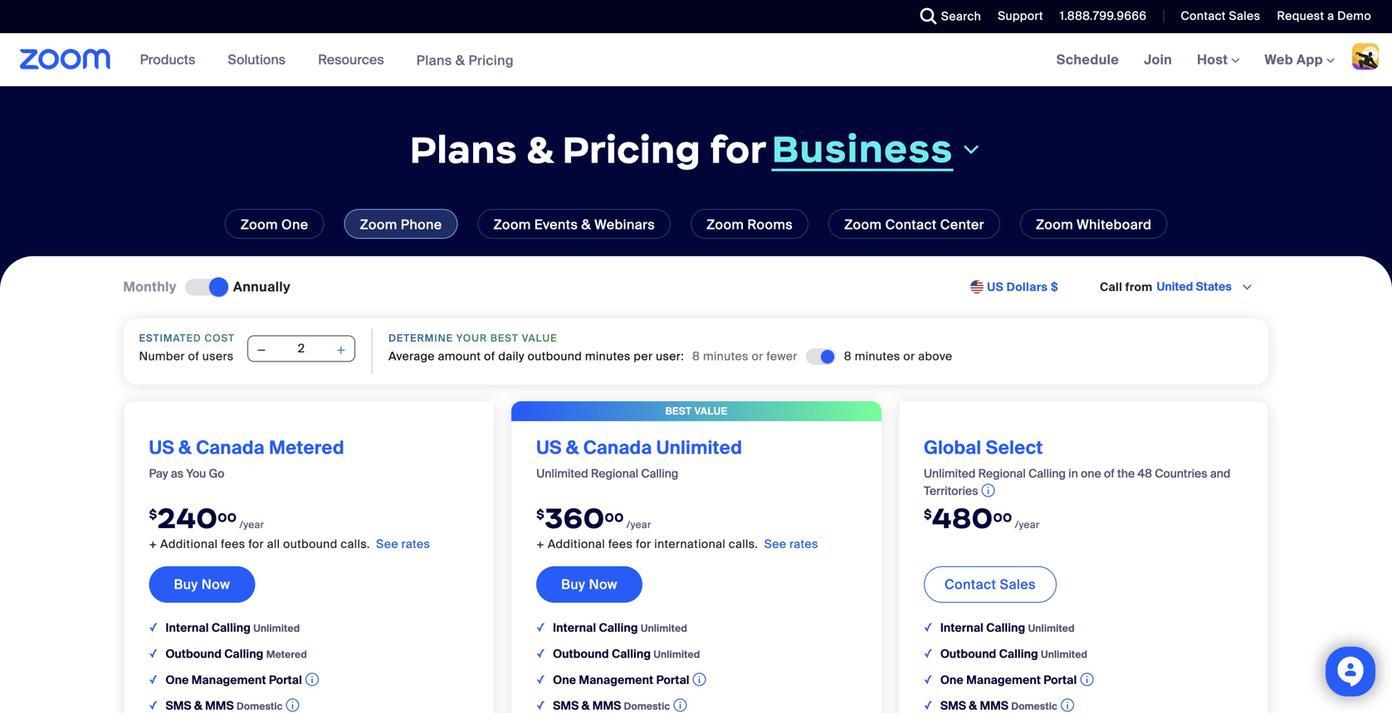 Task type: vqa. For each thing, say whether or not it's contained in the screenshot.
Business "popup button"
yes



Task type: locate. For each thing, give the bounding box(es) containing it.
1 horizontal spatial contact sales
[[1181, 8, 1260, 24]]

+ inside the $ 360 00 /year + additional fees for international calls. see rates
[[536, 537, 545, 552]]

zoom left events
[[493, 216, 531, 234]]

pricing inside product information navigation
[[469, 52, 514, 69]]

average amount of daily outbound minutes per user:8 minutes or above element
[[844, 349, 953, 365]]

one
[[281, 216, 308, 234], [166, 673, 189, 689], [553, 673, 576, 689], [940, 673, 964, 689]]

main content
[[0, 33, 1392, 714]]

the
[[1117, 466, 1135, 482]]

0 horizontal spatial outbound
[[283, 537, 338, 552]]

1 horizontal spatial outbound calling unlimited
[[940, 647, 1088, 662]]

minutes left the 'per'
[[585, 349, 631, 364]]

annually
[[233, 279, 291, 296]]

2 regional from the left
[[978, 466, 1026, 482]]

request a demo link
[[1265, 0, 1392, 33], [1277, 8, 1371, 24]]

outbound calling unlimited
[[553, 647, 700, 662], [940, 647, 1088, 662]]

canada up 360
[[583, 437, 652, 460]]

now down 360
[[589, 576, 618, 594]]

1 horizontal spatial /year
[[627, 519, 651, 532]]

1 management from the left
[[192, 673, 266, 689]]

1 canada from the left
[[196, 437, 265, 460]]

outbound right all
[[283, 537, 338, 552]]

plans & pricing link
[[416, 52, 514, 69], [416, 52, 514, 69]]

3 internal calling unlimited from the left
[[940, 621, 1075, 636]]

1 horizontal spatial buy
[[561, 576, 585, 594]]

zoom left rooms
[[707, 216, 744, 234]]

1 horizontal spatial or
[[903, 349, 915, 364]]

00 inside the $ 360 00 /year + additional fees for international calls. see rates
[[605, 510, 624, 526]]

resources button
[[318, 33, 392, 86]]

1 horizontal spatial now
[[589, 576, 618, 594]]

contact sales link
[[1168, 0, 1265, 33], [1181, 8, 1260, 24], [924, 567, 1057, 603]]

0 horizontal spatial sales
[[1000, 576, 1036, 594]]

2 horizontal spatial of
[[1104, 466, 1115, 482]]

2 + from the left
[[536, 537, 545, 552]]

fees left all
[[221, 537, 245, 552]]

2 see rates link from the left
[[764, 537, 818, 552]]

banner
[[0, 33, 1392, 88]]

0 horizontal spatial 8
[[692, 349, 700, 364]]

territories
[[924, 484, 978, 499]]

or left above
[[903, 349, 915, 364]]

1 horizontal spatial see rates link
[[764, 537, 818, 552]]

+ for 240
[[149, 537, 157, 552]]

2 additional from the left
[[548, 537, 605, 552]]

2 one management portal from the left
[[553, 673, 690, 689]]

0 horizontal spatial see rates link
[[376, 537, 430, 552]]

of inside unlimited regional calling in one of the 48 countries and territories
[[1104, 466, 1115, 482]]

1 buy now link from the left
[[149, 567, 255, 603]]

2 horizontal spatial us
[[987, 280, 1004, 295]]

global select
[[924, 437, 1043, 460]]

$ inside '$ 480 00 /year'
[[924, 507, 932, 522]]

buy for 360
[[561, 576, 585, 594]]

1 horizontal spatial buy now
[[561, 576, 618, 594]]

0 horizontal spatial outbound
[[166, 647, 222, 662]]

2 rates from the left
[[790, 537, 818, 552]]

0 horizontal spatial outbound calling unlimited
[[553, 647, 700, 662]]

00 for 360
[[605, 510, 624, 526]]

2 now from the left
[[589, 576, 618, 594]]

00 inside $ 240 00 /year + additional fees for all outbound calls. see rates
[[218, 510, 237, 526]]

1 vertical spatial contact
[[885, 216, 937, 234]]

0 horizontal spatial domestic
[[237, 701, 283, 713]]

us left dollars
[[987, 280, 1004, 295]]

web app button
[[1265, 51, 1335, 68]]

metered inside outbound calling metered
[[266, 649, 307, 662]]

1 horizontal spatial management
[[579, 673, 654, 689]]

see inside the $ 360 00 /year + additional fees for international calls. see rates
[[764, 537, 787, 552]]

/year inside the $ 360 00 /year + additional fees for international calls. see rates
[[627, 519, 651, 532]]

user:
[[656, 349, 684, 364]]

contact sales up host dropdown button
[[1181, 8, 1260, 24]]

calls. inside the $ 360 00 /year + additional fees for international calls. see rates
[[729, 537, 758, 552]]

2 fees from the left
[[608, 537, 633, 552]]

2 calls. from the left
[[729, 537, 758, 552]]

1 or from the left
[[752, 349, 763, 364]]

2 management from the left
[[579, 673, 654, 689]]

1 horizontal spatial buy now link
[[536, 567, 642, 603]]

zoom for zoom events & webinars
[[493, 216, 531, 234]]

1 horizontal spatial domestic
[[624, 701, 670, 713]]

for inside the $ 360 00 /year + additional fees for international calls. see rates
[[636, 537, 651, 552]]

fees inside the $ 360 00 /year + additional fees for international calls. see rates
[[608, 537, 633, 552]]

1 horizontal spatial of
[[484, 349, 495, 364]]

2 /year from the left
[[627, 519, 651, 532]]

1 horizontal spatial regional
[[978, 466, 1026, 482]]

1 horizontal spatial rates
[[790, 537, 818, 552]]

additional inside the $ 360 00 /year + additional fees for international calls. see rates
[[548, 537, 605, 552]]

2 horizontal spatial internal calling unlimited
[[940, 621, 1075, 636]]

for left 'international'
[[636, 537, 651, 552]]

outbound
[[528, 349, 582, 364], [283, 537, 338, 552]]

1 horizontal spatial internal calling unlimited
[[553, 621, 687, 636]]

3 minutes from the left
[[855, 349, 900, 364]]

one for 240
[[166, 673, 189, 689]]

0 horizontal spatial portal
[[269, 673, 302, 689]]

buy now for 240
[[174, 576, 230, 594]]

unlimited
[[656, 437, 742, 460], [536, 466, 588, 482], [924, 466, 976, 482], [253, 623, 300, 635], [641, 623, 687, 635], [1028, 623, 1075, 635], [654, 649, 700, 662], [1041, 649, 1088, 662]]

/year
[[239, 519, 264, 532], [627, 519, 651, 532], [1015, 519, 1040, 532]]

canada inside us & canada unlimited unlimited regional calling
[[583, 437, 652, 460]]

0 horizontal spatial of
[[188, 349, 199, 364]]

1 horizontal spatial outbound
[[553, 647, 609, 662]]

2 buy from the left
[[561, 576, 585, 594]]

zoom
[[241, 216, 278, 234], [360, 216, 397, 234], [493, 216, 531, 234], [707, 216, 744, 234], [844, 216, 882, 234], [1036, 216, 1073, 234]]

tabs of zoom services tab list
[[25, 209, 1367, 239]]

fees left 'international'
[[608, 537, 633, 552]]

of
[[188, 349, 199, 364], [484, 349, 495, 364], [1104, 466, 1115, 482]]

00 down select on the bottom right of the page
[[993, 510, 1012, 526]]

0 horizontal spatial one management portal
[[166, 673, 302, 689]]

internal for 240
[[166, 621, 209, 636]]

2 horizontal spatial /year
[[1015, 519, 1040, 532]]

8 for 8 minutes or above
[[844, 349, 852, 364]]

web app
[[1265, 51, 1323, 68]]

number
[[139, 349, 185, 364]]

1 buy from the left
[[174, 576, 198, 594]]

2 canada from the left
[[583, 437, 652, 460]]

/year right 360
[[627, 519, 651, 532]]

1 domestic from the left
[[237, 701, 283, 713]]

regional up 360
[[591, 466, 638, 482]]

best
[[490, 332, 519, 345], [665, 405, 692, 418]]

2 vertical spatial contact
[[945, 576, 996, 594]]

2 zoom from the left
[[360, 216, 397, 234]]

fees inside $ 240 00 /year + additional fees for all outbound calls. see rates
[[221, 537, 245, 552]]

zoom down business
[[844, 216, 882, 234]]

1 vertical spatial sales
[[1000, 576, 1036, 594]]

& for metered
[[179, 437, 192, 460]]

/year for 240
[[239, 519, 264, 532]]

zoom left "phone"
[[360, 216, 397, 234]]

regional inside us & canada unlimited unlimited regional calling
[[591, 466, 638, 482]]

calls. inside $ 240 00 /year + additional fees for all outbound calls. see rates
[[341, 537, 370, 552]]

additional down 240
[[160, 537, 218, 552]]

0 vertical spatial metered
[[269, 437, 344, 460]]

support link
[[985, 0, 1048, 33], [998, 8, 1043, 24]]

00 down go
[[218, 510, 237, 526]]

0 horizontal spatial rates
[[402, 537, 430, 552]]

for
[[710, 126, 767, 174], [248, 537, 264, 552], [636, 537, 651, 552]]

8 right fewer
[[844, 349, 852, 364]]

2 00 from the left
[[605, 510, 624, 526]]

& inside us & canada unlimited unlimited regional calling
[[566, 437, 579, 460]]

contact
[[1181, 8, 1226, 24], [885, 216, 937, 234], [945, 576, 996, 594]]

for up zoom rooms
[[710, 126, 767, 174]]

one for 360
[[553, 673, 576, 689]]

1 now from the left
[[202, 576, 230, 594]]

1 8 from the left
[[692, 349, 700, 364]]

rates inside $ 240 00 /year + additional fees for all outbound calls. see rates
[[402, 537, 430, 552]]

0 horizontal spatial 00
[[218, 510, 237, 526]]

from
[[1126, 280, 1153, 295]]

or left fewer
[[752, 349, 763, 364]]

2 horizontal spatial contact
[[1181, 8, 1226, 24]]

internal for 360
[[553, 621, 596, 636]]

portal
[[269, 673, 302, 689], [656, 673, 690, 689], [1044, 673, 1077, 689]]

1 additional from the left
[[160, 537, 218, 552]]

& inside tabs of zoom services tab list
[[581, 216, 591, 234]]

0 horizontal spatial contact
[[885, 216, 937, 234]]

zoom up annually
[[241, 216, 278, 234]]

1 vertical spatial pricing
[[562, 126, 701, 174]]

1 horizontal spatial minutes
[[703, 349, 749, 364]]

average
[[389, 349, 435, 364]]

2 domestic from the left
[[624, 701, 670, 713]]

1 outbound from the left
[[166, 647, 222, 662]]

1 zoom from the left
[[241, 216, 278, 234]]

0 horizontal spatial canada
[[196, 437, 265, 460]]

see rates link for 240
[[376, 537, 430, 552]]

2 internal from the left
[[553, 621, 596, 636]]

buy now link down 240
[[149, 567, 255, 603]]

contact sales down '$ 480 00 /year'
[[945, 576, 1036, 594]]

regional down select on the bottom right of the page
[[978, 466, 1026, 482]]

regional inside unlimited regional calling in one of the 48 countries and territories
[[978, 466, 1026, 482]]

best down 'user:'
[[665, 405, 692, 418]]

0 horizontal spatial internal
[[166, 621, 209, 636]]

1 horizontal spatial us
[[536, 437, 562, 460]]

countries
[[1155, 466, 1208, 482]]

1 outbound calling unlimited from the left
[[553, 647, 700, 662]]

a
[[1328, 8, 1334, 24]]

0 horizontal spatial now
[[202, 576, 230, 594]]

calls. right all
[[341, 537, 370, 552]]

business button
[[772, 125, 982, 173]]

Country/Region text field
[[1155, 279, 1240, 295]]

1 regional from the left
[[591, 466, 638, 482]]

outbound inside $ 240 00 /year + additional fees for all outbound calls. see rates
[[283, 537, 338, 552]]

zoom phone
[[360, 216, 442, 234]]

additional inside $ 240 00 /year + additional fees for all outbound calls. see rates
[[160, 537, 218, 552]]

00 inside '$ 480 00 /year'
[[993, 510, 1012, 526]]

0 horizontal spatial buy now link
[[149, 567, 255, 603]]

buy for 240
[[174, 576, 198, 594]]

2 horizontal spatial 00
[[993, 510, 1012, 526]]

0 horizontal spatial for
[[248, 537, 264, 552]]

2 horizontal spatial minutes
[[855, 349, 900, 364]]

buy now down 360
[[561, 576, 618, 594]]

3 portal from the left
[[1044, 673, 1077, 689]]

for inside $ 240 00 /year + additional fees for all outbound calls. see rates
[[248, 537, 264, 552]]

plans inside product information navigation
[[416, 52, 452, 69]]

0 vertical spatial outbound
[[528, 349, 582, 364]]

zoom logo image
[[20, 49, 111, 70]]

0 horizontal spatial calls.
[[341, 537, 370, 552]]

see
[[376, 537, 398, 552], [764, 537, 787, 552]]

fees
[[221, 537, 245, 552], [608, 537, 633, 552]]

buy down 360
[[561, 576, 585, 594]]

calls.
[[341, 537, 370, 552], [729, 537, 758, 552]]

2 or from the left
[[903, 349, 915, 364]]

buy now down 240
[[174, 576, 230, 594]]

2 minutes from the left
[[703, 349, 749, 364]]

6 zoom from the left
[[1036, 216, 1073, 234]]

pricing
[[469, 52, 514, 69], [562, 126, 701, 174]]

1 horizontal spatial +
[[536, 537, 545, 552]]

internal calling unlimited
[[166, 621, 300, 636], [553, 621, 687, 636], [940, 621, 1075, 636]]

buy
[[174, 576, 198, 594], [561, 576, 585, 594]]

2 horizontal spatial one management portal
[[940, 673, 1077, 689]]

0 vertical spatial best
[[490, 332, 519, 345]]

2 outbound from the left
[[553, 647, 609, 662]]

plans for plans & pricing
[[416, 52, 452, 69]]

undefined 2 decrease image
[[256, 342, 268, 359]]

plans & pricing for
[[410, 126, 767, 174]]

2 see from the left
[[764, 537, 787, 552]]

average amount of daily outbound minutes per user:
[[389, 349, 684, 364]]

management for 360
[[579, 673, 654, 689]]

additional down 360
[[548, 537, 605, 552]]

/year inside $ 240 00 /year + additional fees for all outbound calls. see rates
[[239, 519, 264, 532]]

1 horizontal spatial canada
[[583, 437, 652, 460]]

us up 360
[[536, 437, 562, 460]]

0 horizontal spatial or
[[752, 349, 763, 364]]

2 buy now from the left
[[561, 576, 618, 594]]

buy now link for 360
[[536, 567, 642, 603]]

0 vertical spatial contact
[[1181, 8, 1226, 24]]

1 internal from the left
[[166, 621, 209, 636]]

3 management from the left
[[966, 673, 1041, 689]]

minutes right 'user:'
[[703, 349, 749, 364]]

1 horizontal spatial portal
[[656, 673, 690, 689]]

one management portal
[[166, 673, 302, 689], [553, 673, 690, 689], [940, 673, 1077, 689]]

1 horizontal spatial fees
[[608, 537, 633, 552]]

1 00 from the left
[[218, 510, 237, 526]]

1 vertical spatial outbound
[[283, 537, 338, 552]]

buy now link down 360
[[536, 567, 642, 603]]

1 fees from the left
[[221, 537, 245, 552]]

2 portal from the left
[[656, 673, 690, 689]]

contact sales
[[1181, 8, 1260, 24], [945, 576, 1036, 594]]

+ inside $ 240 00 /year + additional fees for all outbound calls. see rates
[[149, 537, 157, 552]]

2 horizontal spatial management
[[966, 673, 1041, 689]]

calls. right 'international'
[[729, 537, 758, 552]]

3 /year from the left
[[1015, 519, 1040, 532]]

2 horizontal spatial outbound
[[940, 647, 996, 662]]

canada for 360
[[583, 437, 652, 460]]

3 00 from the left
[[993, 510, 1012, 526]]

undefined 2 increase image
[[335, 342, 347, 359]]

profile picture image
[[1352, 43, 1379, 70]]

00 down us & canada unlimited unlimited regional calling
[[605, 510, 624, 526]]

1 horizontal spatial pricing
[[562, 126, 701, 174]]

zoom for zoom phone
[[360, 216, 397, 234]]

1 see rates link from the left
[[376, 537, 430, 552]]

1 portal from the left
[[269, 673, 302, 689]]

us inside us & canada unlimited unlimited regional calling
[[536, 437, 562, 460]]

3 domestic from the left
[[1011, 701, 1058, 713]]

8 right 'user:'
[[692, 349, 700, 364]]

of left users
[[188, 349, 199, 364]]

$ inside $ 240 00 /year + additional fees for all outbound calls. see rates
[[149, 507, 157, 522]]

now
[[202, 576, 230, 594], [589, 576, 618, 594]]

now down 240
[[202, 576, 230, 594]]

us
[[987, 280, 1004, 295], [149, 437, 174, 460], [536, 437, 562, 460]]

of inside estimated cost number of users
[[188, 349, 199, 364]]

call from
[[1100, 280, 1153, 295]]

determine
[[389, 332, 453, 345]]

2 8 from the left
[[844, 349, 852, 364]]

value up the average amount of daily outbound minutes per user:
[[522, 332, 557, 345]]

regional
[[591, 466, 638, 482], [978, 466, 1026, 482]]

0 vertical spatial contact sales
[[1181, 8, 1260, 24]]

canada for 240
[[196, 437, 265, 460]]

for for 240
[[248, 537, 264, 552]]

zoom for zoom whiteboard
[[1036, 216, 1073, 234]]

or
[[752, 349, 763, 364], [903, 349, 915, 364]]

1 internal calling unlimited from the left
[[166, 621, 300, 636]]

2 horizontal spatial portal
[[1044, 673, 1077, 689]]

0 horizontal spatial /year
[[239, 519, 264, 532]]

metered
[[269, 437, 344, 460], [266, 649, 307, 662]]

plans for plans & pricing for
[[410, 126, 517, 174]]

0 horizontal spatial +
[[149, 537, 157, 552]]

of left the
[[1104, 466, 1115, 482]]

1 rates from the left
[[402, 537, 430, 552]]

1 vertical spatial metered
[[266, 649, 307, 662]]

0 horizontal spatial buy
[[174, 576, 198, 594]]

&
[[456, 52, 465, 69], [526, 126, 553, 174], [581, 216, 591, 234], [179, 437, 192, 460], [566, 437, 579, 460]]

& inside us & canada metered pay as you go
[[179, 437, 192, 460]]

us up pay
[[149, 437, 174, 460]]

minutes for 8 minutes or fewer
[[703, 349, 749, 364]]

1 vertical spatial plans
[[410, 126, 517, 174]]

buy down 240
[[174, 576, 198, 594]]

0 vertical spatial sales
[[1229, 8, 1260, 24]]

best up daily
[[490, 332, 519, 345]]

see rates link
[[376, 537, 430, 552], [764, 537, 818, 552]]

contact left center
[[885, 216, 937, 234]]

undefined 2 text field
[[247, 336, 355, 362]]

outbound for 240
[[166, 647, 222, 662]]

1 horizontal spatial one management portal
[[553, 673, 690, 689]]

product information navigation
[[128, 33, 526, 88]]

daily
[[498, 349, 525, 364]]

zoom rooms
[[707, 216, 793, 234]]

1 vertical spatial best
[[665, 405, 692, 418]]

one inside tabs of zoom services tab list
[[281, 216, 308, 234]]

1 + from the left
[[149, 537, 157, 552]]

resources
[[318, 51, 384, 68]]

plans & pricing
[[416, 52, 514, 69]]

3 outbound from the left
[[940, 647, 996, 662]]

/year right 240
[[239, 519, 264, 532]]

2 horizontal spatial domestic
[[1011, 701, 1058, 713]]

1 buy now from the left
[[174, 576, 230, 594]]

1 calls. from the left
[[341, 537, 370, 552]]

2 outbound calling unlimited from the left
[[940, 647, 1088, 662]]

0 horizontal spatial minutes
[[585, 349, 631, 364]]

$240 per year element
[[924, 500, 1243, 538]]

us & canada metered pay as you go
[[149, 437, 344, 482]]

us for 240
[[149, 437, 174, 460]]

of left daily
[[484, 349, 495, 364]]

internal
[[166, 621, 209, 636], [553, 621, 596, 636], [940, 621, 984, 636]]

sales
[[1229, 8, 1260, 24], [1000, 576, 1036, 594]]

2 horizontal spatial internal
[[940, 621, 984, 636]]

3 internal from the left
[[940, 621, 984, 636]]

0 horizontal spatial us
[[149, 437, 174, 460]]

0 horizontal spatial fees
[[221, 537, 245, 552]]

0 vertical spatial pricing
[[469, 52, 514, 69]]

4 zoom from the left
[[707, 216, 744, 234]]

1 /year from the left
[[239, 519, 264, 532]]

1 horizontal spatial 00
[[605, 510, 624, 526]]

us inside us & canada metered pay as you go
[[149, 437, 174, 460]]

contact down 480
[[945, 576, 996, 594]]

1 horizontal spatial see
[[764, 537, 787, 552]]

value down average amount of daily outbound minutes per user:8 minutes or fewer element
[[695, 405, 728, 418]]

3 one management portal from the left
[[940, 673, 1077, 689]]

canada inside us & canada metered pay as you go
[[196, 437, 265, 460]]

0 vertical spatial value
[[522, 332, 557, 345]]

0 horizontal spatial pricing
[[469, 52, 514, 69]]

main content containing business
[[0, 33, 1392, 714]]

0 horizontal spatial regional
[[591, 466, 638, 482]]

webinars
[[595, 216, 655, 234]]

0 horizontal spatial buy now
[[174, 576, 230, 594]]

buy now
[[174, 576, 230, 594], [561, 576, 618, 594]]

zoom left 'whiteboard'
[[1036, 216, 1073, 234]]

2 buy now link from the left
[[536, 567, 642, 603]]

2 internal calling unlimited from the left
[[553, 621, 687, 636]]

canada up go
[[196, 437, 265, 460]]

0 vertical spatial plans
[[416, 52, 452, 69]]

sales down '$ 480 00 /year'
[[1000, 576, 1036, 594]]

sales up host dropdown button
[[1229, 8, 1260, 24]]

additional
[[160, 537, 218, 552], [548, 537, 605, 552]]

contact up host
[[1181, 8, 1226, 24]]

us for 360
[[536, 437, 562, 460]]

1 horizontal spatial internal
[[553, 621, 596, 636]]

minutes left above
[[855, 349, 900, 364]]

360
[[545, 500, 605, 537]]

for left all
[[248, 537, 264, 552]]

outbound right daily
[[528, 349, 582, 364]]

search button
[[908, 0, 985, 33]]

1 vertical spatial contact sales
[[945, 576, 1036, 594]]

dollars
[[1007, 280, 1048, 295]]

1 horizontal spatial value
[[695, 405, 728, 418]]

1 see from the left
[[376, 537, 398, 552]]

3 zoom from the left
[[493, 216, 531, 234]]

$ inside the $ 360 00 /year + additional fees for international calls. see rates
[[536, 507, 545, 522]]

0 horizontal spatial management
[[192, 673, 266, 689]]

5 zoom from the left
[[844, 216, 882, 234]]

8
[[692, 349, 700, 364], [844, 349, 852, 364]]

1 one management portal from the left
[[166, 673, 302, 689]]

plans
[[416, 52, 452, 69], [410, 126, 517, 174]]

join link
[[1132, 33, 1185, 86]]

1 horizontal spatial for
[[636, 537, 651, 552]]

1 horizontal spatial additional
[[548, 537, 605, 552]]

value
[[522, 332, 557, 345], [695, 405, 728, 418]]

/year right 480
[[1015, 519, 1040, 532]]

management
[[192, 673, 266, 689], [579, 673, 654, 689], [966, 673, 1041, 689]]

0 horizontal spatial internal calling unlimited
[[166, 621, 300, 636]]



Task type: describe. For each thing, give the bounding box(es) containing it.
metered inside us & canada metered pay as you go
[[269, 437, 344, 460]]

select
[[986, 437, 1043, 460]]

480
[[932, 500, 993, 537]]

$ 360 00 /year + additional fees for international calls. see rates
[[536, 500, 818, 552]]

1 vertical spatial value
[[695, 405, 728, 418]]

us dollars $ button
[[987, 279, 1058, 296]]

00 for 240
[[218, 510, 237, 526]]

additional for 360
[[548, 537, 605, 552]]

now for 360
[[589, 576, 618, 594]]

1 minutes from the left
[[585, 349, 631, 364]]

or for fewer
[[752, 349, 763, 364]]

one management portal for 360
[[553, 673, 690, 689]]

or for above
[[903, 349, 915, 364]]

buy now link for 240
[[149, 567, 255, 603]]

host
[[1197, 51, 1232, 68]]

pricing for plans & pricing
[[469, 52, 514, 69]]

demo
[[1338, 8, 1371, 24]]

amount
[[438, 349, 481, 364]]

solutions
[[228, 51, 286, 68]]

unlimited regional calling in one of the 48 countries and territories
[[924, 466, 1231, 499]]

solutions button
[[228, 33, 293, 86]]

portal for 240
[[269, 673, 302, 689]]

rooms
[[747, 216, 793, 234]]

0 horizontal spatial value
[[522, 332, 557, 345]]

whiteboard
[[1077, 216, 1152, 234]]

business
[[772, 125, 953, 173]]

zoom one
[[241, 216, 308, 234]]

call
[[1100, 280, 1123, 295]]

one
[[1081, 466, 1101, 482]]

+ for 360
[[536, 537, 545, 552]]

join
[[1144, 51, 1172, 68]]

see rates link for 360
[[764, 537, 818, 552]]

contact inside tabs of zoom services tab list
[[885, 216, 937, 234]]

per
[[634, 349, 653, 364]]

outbound for 360
[[553, 647, 609, 662]]

$ for 240
[[149, 507, 157, 522]]

/year for 360
[[627, 519, 651, 532]]

calling inside unlimited regional calling in one of the 48 countries and territories
[[1029, 466, 1066, 482]]

products button
[[140, 33, 203, 86]]

zoom for zoom one
[[241, 216, 278, 234]]

average amount of daily outbound minutes per user:8 minutes or fewer element
[[692, 349, 798, 365]]

center
[[940, 216, 984, 234]]

zoom contact center
[[844, 216, 984, 234]]

international
[[654, 537, 726, 552]]

meetings navigation
[[1044, 33, 1392, 88]]

fewer
[[767, 349, 798, 364]]

management for 240
[[192, 673, 266, 689]]

banner containing products
[[0, 33, 1392, 88]]

above
[[918, 349, 953, 364]]

users
[[202, 349, 234, 364]]

see inside $ 240 00 /year + additional fees for all outbound calls. see rates
[[376, 537, 398, 552]]

additional for 240
[[160, 537, 218, 552]]

request a demo
[[1277, 8, 1371, 24]]

now for 240
[[202, 576, 230, 594]]

48
[[1138, 466, 1152, 482]]

& for for
[[526, 126, 553, 174]]

number of users: 2 element
[[247, 336, 355, 364]]

fees for 360
[[608, 537, 633, 552]]

best value
[[665, 405, 728, 418]]

go
[[209, 466, 225, 482]]

$ 240 00 /year + additional fees for all outbound calls. see rates
[[149, 500, 430, 552]]

monthly
[[123, 279, 177, 296]]

2 horizontal spatial for
[[710, 126, 767, 174]]

one for 480
[[940, 673, 964, 689]]

host button
[[1197, 51, 1240, 68]]

& inside product information navigation
[[456, 52, 465, 69]]

zoom for zoom rooms
[[707, 216, 744, 234]]

support
[[998, 8, 1043, 24]]

app
[[1297, 51, 1323, 68]]

search
[[941, 9, 981, 24]]

events
[[534, 216, 578, 234]]

0 horizontal spatial best
[[490, 332, 519, 345]]

us inside dropdown button
[[987, 280, 1004, 295]]

zoom whiteboard
[[1036, 216, 1152, 234]]

1 horizontal spatial best
[[665, 405, 692, 418]]

internal calling unlimited for 240
[[166, 621, 300, 636]]

$ 480 00 /year
[[924, 500, 1040, 537]]

estimated cost number of users
[[139, 332, 235, 364]]

you
[[186, 466, 206, 482]]

us dollars $
[[987, 280, 1058, 295]]

calling inside us & canada unlimited unlimited regional calling
[[641, 466, 678, 482]]

1 horizontal spatial sales
[[1229, 8, 1260, 24]]

and
[[1210, 466, 1231, 482]]

minutes for 8 minutes or above
[[855, 349, 900, 364]]

products
[[140, 51, 195, 68]]

for for 360
[[636, 537, 651, 552]]

outbound calling unlimited for 360
[[553, 647, 700, 662]]

web
[[1265, 51, 1293, 68]]

fees for 240
[[221, 537, 245, 552]]

1.888.799.9666
[[1060, 8, 1147, 24]]

buy now for 360
[[561, 576, 618, 594]]

as
[[171, 466, 183, 482]]

1 horizontal spatial contact
[[945, 576, 996, 594]]

$ for 360
[[536, 507, 545, 522]]

pricing for plans & pricing for
[[562, 126, 701, 174]]

zoom for zoom contact center
[[844, 216, 882, 234]]

portal for 360
[[656, 673, 690, 689]]

determine your best value
[[389, 332, 557, 345]]

us & canada unlimited unlimited regional calling
[[536, 437, 742, 482]]

domestic for 360
[[624, 701, 670, 713]]

all
[[267, 537, 280, 552]]

zoom events & webinars
[[493, 216, 655, 234]]

$ for 480
[[924, 507, 932, 522]]

global
[[924, 437, 982, 460]]

schedule link
[[1044, 33, 1132, 86]]

cost
[[205, 332, 235, 345]]

estimated
[[139, 332, 201, 345]]

$ inside dropdown button
[[1051, 280, 1058, 295]]

& for unlimited
[[566, 437, 579, 460]]

request
[[1277, 8, 1324, 24]]

in
[[1069, 466, 1078, 482]]

one management portal for 240
[[166, 673, 302, 689]]

8 minutes or fewer
[[692, 349, 798, 364]]

240
[[157, 500, 218, 537]]

phone
[[401, 216, 442, 234]]

schedule
[[1057, 51, 1119, 68]]

0 horizontal spatial contact sales
[[945, 576, 1036, 594]]

outbound calling unlimited for 480
[[940, 647, 1088, 662]]

internal calling unlimited for 360
[[553, 621, 687, 636]]

down image
[[960, 140, 982, 160]]

$180 per year element
[[536, 500, 857, 538]]

pay
[[149, 466, 168, 482]]

your
[[456, 332, 487, 345]]

domestic for 240
[[237, 701, 283, 713]]

outbound calling metered
[[166, 647, 307, 662]]

rates inside the $ 360 00 /year + additional fees for international calls. see rates
[[790, 537, 818, 552]]

8 for 8 minutes or fewer
[[692, 349, 700, 364]]

show options image
[[1241, 281, 1254, 294]]

$120 per year element
[[149, 500, 469, 538]]

/year inside '$ 480 00 /year'
[[1015, 519, 1040, 532]]

1 horizontal spatial outbound
[[528, 349, 582, 364]]

8 minutes or above
[[844, 349, 953, 364]]

unlimited inside unlimited regional calling in one of the 48 countries and territories
[[924, 466, 976, 482]]



